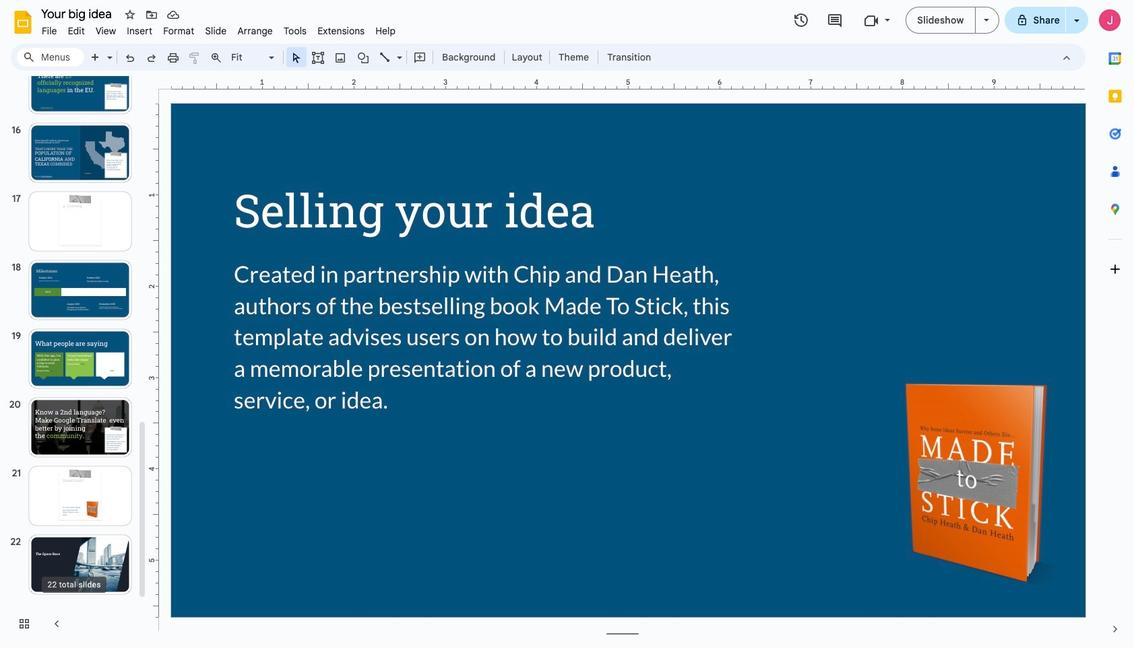 Task type: locate. For each thing, give the bounding box(es) containing it.
redo (⌘y) image
[[145, 51, 158, 65]]

menu item up select line image
[[370, 23, 401, 39]]

insert image image
[[333, 48, 348, 67]]

menu item up 'zoom' field
[[232, 23, 278, 39]]

menu bar
[[36, 18, 401, 40]]

zoom image
[[210, 51, 223, 65]]

menu item down document status: saved to drive. image
[[158, 23, 200, 39]]

navigation
[[0, 0, 148, 649]]

Menus field
[[17, 48, 84, 67]]

menu item down star image
[[122, 23, 158, 39]]

application
[[0, 0, 1134, 649]]

menu item
[[36, 23, 62, 39], [62, 23, 90, 39], [90, 23, 122, 39], [122, 23, 158, 39], [158, 23, 200, 39], [200, 23, 232, 39], [232, 23, 278, 39], [278, 23, 312, 39], [312, 23, 370, 39], [370, 23, 401, 39]]

share. private to only me. image
[[1016, 14, 1028, 26]]

menu item down rename text field
[[62, 23, 90, 39]]

menu item up the select (esc) icon
[[278, 23, 312, 39]]

Zoom field
[[227, 48, 280, 67]]

select (esc) image
[[290, 51, 303, 65]]

menu item up new slide with layout icon
[[90, 23, 122, 39]]

paint format image
[[188, 51, 201, 65]]

add comment (⌘+option+m) image
[[413, 51, 427, 65]]

new slide with layout image
[[104, 49, 113, 53]]

document status: saved to drive. image
[[166, 8, 180, 22]]

menu item up the zoom image
[[200, 23, 232, 39]]

star image
[[123, 8, 137, 22]]

menu item up the insert image
[[312, 23, 370, 39]]

4 menu item from the left
[[122, 23, 158, 39]]

tab list
[[1096, 40, 1134, 611]]

menu bar banner
[[0, 0, 1134, 649]]

main toolbar
[[84, 47, 658, 67]]

menu item up menus field
[[36, 23, 62, 39]]

9 menu item from the left
[[312, 23, 370, 39]]



Task type: describe. For each thing, give the bounding box(es) containing it.
move image
[[145, 8, 158, 22]]

hide the menus (ctrl+shift+f) image
[[1060, 51, 1073, 65]]

presentation options image
[[983, 19, 989, 22]]

5 menu item from the left
[[158, 23, 200, 39]]

10 menu item from the left
[[370, 23, 401, 39]]

undo (⌘z) image
[[123, 51, 137, 65]]

Rename text field
[[36, 5, 119, 22]]

line image
[[379, 51, 392, 65]]

1 menu item from the left
[[36, 23, 62, 39]]

3 menu item from the left
[[90, 23, 122, 39]]

2 menu item from the left
[[62, 23, 90, 39]]

6 menu item from the left
[[200, 23, 232, 39]]

quick sharing actions image
[[1074, 20, 1079, 40]]

Star checkbox
[[121, 5, 139, 24]]

print (⌘p) image
[[166, 51, 180, 65]]

Zoom text field
[[229, 48, 267, 67]]

shape image
[[355, 48, 371, 67]]

8 menu item from the left
[[278, 23, 312, 39]]

last edit was 2 minutes ago image
[[793, 12, 810, 28]]

new slide (ctrl+m) image
[[89, 51, 102, 65]]

select line image
[[394, 49, 402, 53]]

tab list inside menu bar 'banner'
[[1096, 40, 1134, 611]]

show all comments image
[[827, 12, 843, 29]]

menu bar inside menu bar 'banner'
[[36, 18, 401, 40]]

slides home image
[[11, 10, 35, 34]]

7 menu item from the left
[[232, 23, 278, 39]]

text box image
[[311, 51, 325, 65]]



Task type: vqa. For each thing, say whether or not it's contained in the screenshot.
Share. Shared with 3 people. ICON
no



